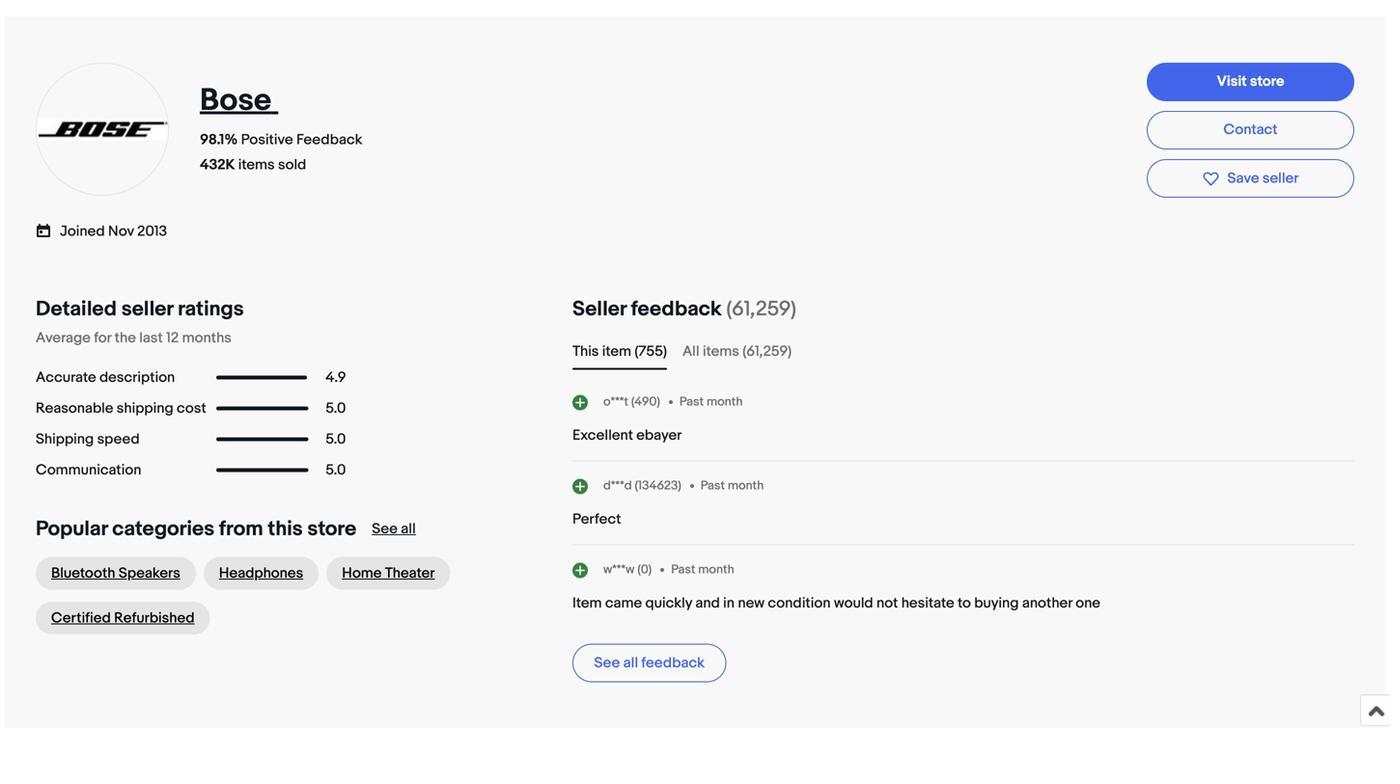 Task type: locate. For each thing, give the bounding box(es) containing it.
save
[[1227, 170, 1259, 187]]

visit store link
[[1147, 63, 1354, 101]]

items inside the 98.1% positive feedback 432k items sold
[[238, 156, 275, 174]]

past month
[[679, 395, 743, 410], [701, 479, 764, 494], [671, 563, 734, 578]]

all inside see all feedback link
[[623, 655, 638, 672]]

2 5.0 from the top
[[325, 431, 346, 448]]

1 vertical spatial all
[[623, 655, 638, 672]]

another
[[1022, 595, 1072, 613]]

2 vertical spatial 5.0
[[325, 462, 346, 479]]

all
[[401, 521, 416, 538], [623, 655, 638, 672]]

headphones
[[219, 565, 303, 583]]

feedback
[[631, 297, 722, 322], [641, 655, 705, 672]]

seller inside 'button'
[[1262, 170, 1299, 187]]

see
[[372, 521, 398, 538], [594, 655, 620, 672]]

5.0 for speed
[[325, 431, 346, 448]]

seller for detailed
[[121, 297, 173, 322]]

1 horizontal spatial seller
[[1262, 170, 1299, 187]]

all down came
[[623, 655, 638, 672]]

past up the quickly
[[671, 563, 695, 578]]

1 vertical spatial seller
[[121, 297, 173, 322]]

seller
[[1262, 170, 1299, 187], [121, 297, 173, 322]]

bose
[[200, 82, 271, 120]]

items down positive
[[238, 156, 275, 174]]

month
[[707, 395, 743, 410], [728, 479, 764, 494], [698, 563, 734, 578]]

see for see all feedback
[[594, 655, 620, 672]]

1 horizontal spatial store
[[1250, 73, 1284, 90]]

past month up and
[[671, 563, 734, 578]]

feedback down the quickly
[[641, 655, 705, 672]]

to
[[958, 595, 971, 613]]

items right all
[[703, 343, 739, 361]]

(61,259) right all
[[743, 343, 792, 361]]

98.1% positive feedback 432k items sold
[[200, 131, 362, 174]]

seller for save
[[1262, 170, 1299, 187]]

0 horizontal spatial store
[[307, 517, 356, 542]]

1 5.0 from the top
[[325, 400, 346, 418]]

0 vertical spatial store
[[1250, 73, 1284, 90]]

past month down all
[[679, 395, 743, 410]]

from
[[219, 517, 263, 542]]

3 5.0 from the top
[[325, 462, 346, 479]]

0 vertical spatial (61,259)
[[726, 297, 796, 322]]

home
[[342, 565, 382, 583]]

2 vertical spatial month
[[698, 563, 734, 578]]

average
[[36, 330, 91, 347]]

0 vertical spatial seller
[[1262, 170, 1299, 187]]

1 vertical spatial items
[[703, 343, 739, 361]]

store right visit
[[1250, 73, 1284, 90]]

0 vertical spatial items
[[238, 156, 275, 174]]

1 horizontal spatial items
[[703, 343, 739, 361]]

feedback up all
[[631, 297, 722, 322]]

for
[[94, 330, 111, 347]]

month down all items (61,259)
[[707, 395, 743, 410]]

seller feedback (61,259)
[[572, 297, 796, 322]]

items inside 'tab list'
[[703, 343, 739, 361]]

(61,259)
[[726, 297, 796, 322], [743, 343, 792, 361]]

2 vertical spatial past month
[[671, 563, 734, 578]]

0 vertical spatial see
[[372, 521, 398, 538]]

all for see all feedback
[[623, 655, 638, 672]]

1 vertical spatial month
[[728, 479, 764, 494]]

contact link
[[1147, 111, 1354, 150]]

past
[[679, 395, 704, 410], [701, 479, 725, 494], [671, 563, 695, 578]]

bose image
[[35, 118, 170, 140]]

all items (61,259)
[[682, 343, 792, 361]]

reasonable
[[36, 400, 113, 418]]

past month right (134623)
[[701, 479, 764, 494]]

0 vertical spatial all
[[401, 521, 416, 538]]

this item (755)
[[572, 343, 667, 361]]

(61,259) for all items (61,259)
[[743, 343, 792, 361]]

1 vertical spatial see
[[594, 655, 620, 672]]

quickly
[[645, 595, 692, 613]]

seller up last
[[121, 297, 173, 322]]

1 vertical spatial 5.0
[[325, 431, 346, 448]]

refurbished
[[114, 610, 195, 627]]

and
[[695, 595, 720, 613]]

not
[[876, 595, 898, 613]]

see down came
[[594, 655, 620, 672]]

1 vertical spatial (61,259)
[[743, 343, 792, 361]]

past right (490)
[[679, 395, 704, 410]]

tab list
[[572, 341, 1354, 363]]

month up and
[[698, 563, 734, 578]]

d***d
[[603, 479, 632, 494]]

month for ebayer
[[707, 395, 743, 410]]

shipping
[[117, 400, 173, 418]]

0 vertical spatial feedback
[[631, 297, 722, 322]]

1 horizontal spatial see
[[594, 655, 620, 672]]

see all
[[372, 521, 416, 538]]

bluetooth
[[51, 565, 115, 583]]

perfect
[[572, 511, 621, 529]]

98.1%
[[200, 131, 238, 149]]

past for came
[[671, 563, 695, 578]]

0 vertical spatial past
[[679, 395, 704, 410]]

0 horizontal spatial all
[[401, 521, 416, 538]]

hesitate
[[901, 595, 954, 613]]

accurate description
[[36, 369, 175, 387]]

past right (134623)
[[701, 479, 725, 494]]

items
[[238, 156, 275, 174], [703, 343, 739, 361]]

o***t (490)
[[603, 395, 660, 410]]

save seller button
[[1147, 159, 1354, 198]]

0 horizontal spatial items
[[238, 156, 275, 174]]

1 vertical spatial past
[[701, 479, 725, 494]]

speed
[[97, 431, 140, 448]]

0 vertical spatial month
[[707, 395, 743, 410]]

seller right 'save' at the right top of page
[[1262, 170, 1299, 187]]

bluetooth speakers
[[51, 565, 180, 583]]

2 vertical spatial past
[[671, 563, 695, 578]]

1 vertical spatial past month
[[701, 479, 764, 494]]

0 vertical spatial 5.0
[[325, 400, 346, 418]]

2013
[[137, 223, 167, 241]]

see up home theater
[[372, 521, 398, 538]]

12
[[166, 330, 179, 347]]

all up theater
[[401, 521, 416, 538]]

0 vertical spatial past month
[[679, 395, 743, 410]]

0 horizontal spatial see
[[372, 521, 398, 538]]

store
[[1250, 73, 1284, 90], [307, 517, 356, 542]]

all
[[682, 343, 700, 361]]

store right this
[[307, 517, 356, 542]]

communication
[[36, 462, 141, 479]]

nov
[[108, 223, 134, 241]]

(61,259) up all items (61,259)
[[726, 297, 796, 322]]

0 horizontal spatial seller
[[121, 297, 173, 322]]

shipping speed
[[36, 431, 140, 448]]

item
[[572, 595, 602, 613]]

popular categories from this store
[[36, 517, 356, 542]]

item came quickly and in new condition would not hesitate to buying another one
[[572, 595, 1100, 613]]

this
[[268, 517, 303, 542]]

(61,259) for seller feedback (61,259)
[[726, 297, 796, 322]]

ebayer
[[636, 427, 682, 445]]

1 horizontal spatial all
[[623, 655, 638, 672]]

(490)
[[631, 395, 660, 410]]

text__icon wrapper image
[[36, 221, 60, 239]]

month right (134623)
[[728, 479, 764, 494]]

sold
[[278, 156, 306, 174]]

home theater link
[[326, 558, 450, 590]]



Task type: vqa. For each thing, say whether or not it's contained in the screenshot.
1 LINK on the right top of the page
no



Task type: describe. For each thing, give the bounding box(es) containing it.
all for see all
[[401, 521, 416, 538]]

past month for ebayer
[[679, 395, 743, 410]]

see all feedback
[[594, 655, 705, 672]]

ratings
[[178, 297, 244, 322]]

buying
[[974, 595, 1019, 613]]

came
[[605, 595, 642, 613]]

past for ebayer
[[679, 395, 704, 410]]

in
[[723, 595, 735, 613]]

speakers
[[119, 565, 180, 583]]

theater
[[385, 565, 435, 583]]

description
[[99, 369, 175, 387]]

months
[[182, 330, 232, 347]]

1 vertical spatial feedback
[[641, 655, 705, 672]]

w***w (0)
[[603, 563, 652, 578]]

shipping
[[36, 431, 94, 448]]

w***w
[[603, 563, 635, 578]]

reasonable shipping cost
[[36, 400, 206, 418]]

detailed
[[36, 297, 117, 322]]

popular
[[36, 517, 108, 542]]

contact
[[1224, 121, 1278, 138]]

categories
[[112, 517, 214, 542]]

positive
[[241, 131, 293, 149]]

joined nov 2013
[[60, 223, 167, 241]]

home theater
[[342, 565, 435, 583]]

month for came
[[698, 563, 734, 578]]

(755)
[[635, 343, 667, 361]]

new
[[738, 595, 765, 613]]

excellent ebayer
[[572, 427, 682, 445]]

see for see all
[[372, 521, 398, 538]]

joined
[[60, 223, 105, 241]]

this
[[572, 343, 599, 361]]

o***t
[[603, 395, 628, 410]]

1 vertical spatial store
[[307, 517, 356, 542]]

last
[[139, 330, 163, 347]]

would
[[834, 595, 873, 613]]

certified
[[51, 610, 111, 627]]

one
[[1076, 595, 1100, 613]]

item
[[602, 343, 631, 361]]

certified refurbished link
[[36, 602, 210, 635]]

feedback
[[296, 131, 362, 149]]

tab list containing this item (755)
[[572, 341, 1354, 363]]

d***d (134623)
[[603, 479, 681, 494]]

see all link
[[372, 521, 416, 538]]

cost
[[177, 400, 206, 418]]

(134623)
[[635, 479, 681, 494]]

excellent
[[572, 427, 633, 445]]

bluetooth speakers link
[[36, 558, 196, 590]]

visit store
[[1217, 73, 1284, 90]]

condition
[[768, 595, 831, 613]]

visit
[[1217, 73, 1247, 90]]

the
[[115, 330, 136, 347]]

5.0 for shipping
[[325, 400, 346, 418]]

past month for came
[[671, 563, 734, 578]]

seller
[[572, 297, 626, 322]]

accurate
[[36, 369, 96, 387]]

see all feedback link
[[572, 644, 726, 683]]

save seller
[[1227, 170, 1299, 187]]

432k
[[200, 156, 235, 174]]

headphones link
[[203, 558, 319, 590]]

detailed seller ratings
[[36, 297, 244, 322]]

average for the last 12 months
[[36, 330, 232, 347]]

(0)
[[637, 563, 652, 578]]

4.9
[[325, 369, 346, 387]]

bose link
[[200, 82, 278, 120]]

certified refurbished
[[51, 610, 195, 627]]

store inside visit store link
[[1250, 73, 1284, 90]]



